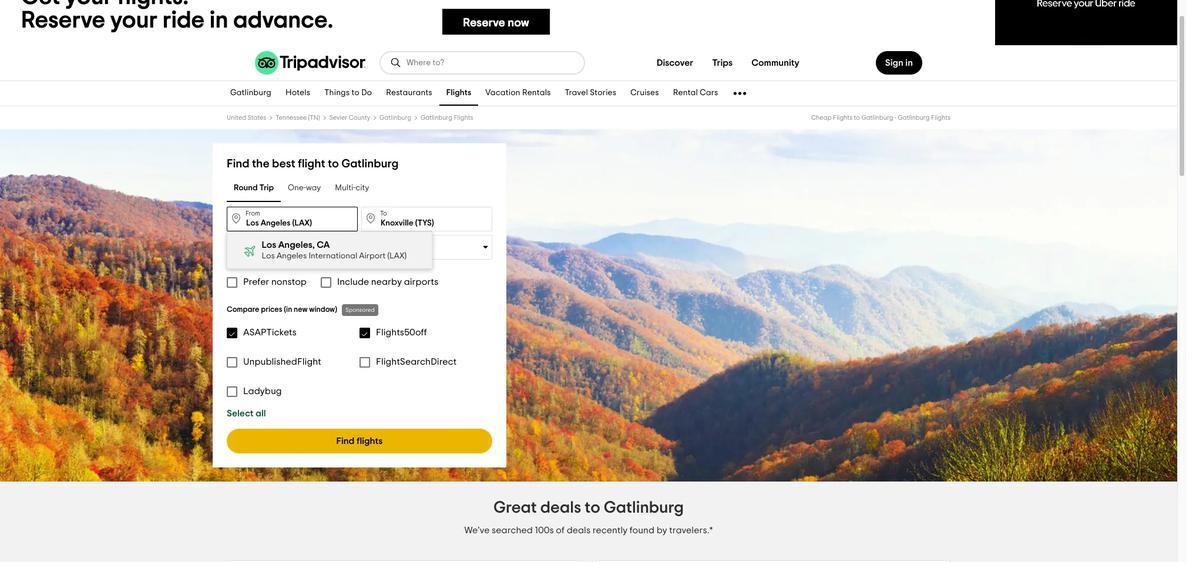 Task type: vqa. For each thing, say whether or not it's contained in the screenshot.
We'll
no



Task type: locate. For each thing, give the bounding box(es) containing it.
angeles
[[277, 252, 307, 260]]

to right flight
[[328, 158, 339, 170]]

we've
[[465, 526, 490, 535]]

-
[[895, 115, 897, 121]]

united
[[227, 115, 246, 121]]

2 wed, from the left
[[313, 248, 332, 256]]

cheap
[[812, 115, 832, 121]]

sponsored
[[346, 307, 375, 313]]

gatlinburg link down 'restaurants' link
[[380, 115, 411, 121]]

window)
[[309, 306, 337, 314]]

united states
[[227, 115, 267, 121]]

in
[[906, 58, 913, 68]]

restaurants
[[386, 89, 432, 97]]

tennessee (tn)
[[276, 115, 320, 121]]

community
[[752, 58, 800, 68]]

compare
[[227, 306, 259, 314]]

wed, inside depart wed, 11/29
[[246, 248, 265, 256]]

Search search field
[[407, 58, 575, 68]]

wed, for wed, 12/6
[[313, 248, 332, 256]]

city or airport text field for from
[[227, 207, 358, 232]]

(tn)
[[308, 115, 320, 121]]

angeles,
[[279, 240, 315, 250]]

economy
[[387, 248, 421, 256]]

search image
[[390, 57, 402, 69]]

cruises
[[631, 89, 659, 97]]

wed, down return on the left top
[[313, 248, 332, 256]]

recently
[[593, 526, 628, 535]]

1 , economy
[[380, 248, 421, 256]]

0 horizontal spatial city or airport text field
[[227, 207, 358, 232]]

,
[[383, 248, 385, 256]]

gatlinburg link up united states
[[223, 81, 279, 106]]

travel stories link
[[558, 81, 624, 106]]

great
[[494, 500, 537, 517]]

we've searched 100s of deals recently found by travelers.*
[[465, 526, 713, 535]]

0 horizontal spatial gatlinburg link
[[223, 81, 279, 106]]

find the best flight to gatlinburg
[[227, 158, 399, 170]]

by
[[657, 526, 667, 535]]

round
[[234, 184, 258, 192]]

all
[[256, 409, 266, 418]]

rental cars
[[673, 89, 718, 97]]

of
[[556, 526, 565, 535]]

tripadvisor image
[[255, 51, 366, 75]]

city or airport text field up economy
[[361, 207, 492, 232]]

searched
[[492, 526, 533, 535]]

0 vertical spatial gatlinburg link
[[223, 81, 279, 106]]

vacation rentals link
[[479, 81, 558, 106]]

11/29
[[266, 248, 285, 256]]

to up we've searched 100s of deals recently found by travelers.*
[[585, 500, 600, 517]]

City or Airport text field
[[227, 207, 358, 232], [361, 207, 492, 232]]

found
[[630, 526, 655, 535]]

wed, down depart
[[246, 248, 265, 256]]

1 wed, from the left
[[246, 248, 265, 256]]

1 city or airport text field from the left
[[227, 207, 358, 232]]

great deals to gatlinburg
[[494, 500, 684, 517]]

1 vertical spatial gatlinburg link
[[380, 115, 411, 121]]

1 vertical spatial find
[[336, 437, 355, 446]]

states
[[248, 115, 267, 121]]

gatlinburg down 'restaurants' link
[[380, 115, 411, 121]]

to left do
[[352, 89, 360, 97]]

los left angeles, on the left of page
[[262, 240, 277, 250]]

flights link
[[439, 81, 479, 106]]

compare prices (in new window)
[[227, 306, 337, 314]]

1 vertical spatial los
[[262, 252, 275, 260]]

gatlinburg right "-"
[[898, 115, 930, 121]]

1 horizontal spatial city or airport text field
[[361, 207, 492, 232]]

vacation rentals
[[486, 89, 551, 97]]

include
[[337, 277, 369, 287]]

1 horizontal spatial gatlinburg link
[[380, 115, 411, 121]]

0 vertical spatial find
[[227, 158, 250, 170]]

prefer nonstop
[[243, 277, 307, 287]]

find left the
[[227, 158, 250, 170]]

city
[[356, 184, 369, 192]]

rental cars link
[[666, 81, 726, 106]]

include nearby airports
[[337, 277, 439, 287]]

to
[[352, 89, 360, 97], [854, 115, 860, 121], [328, 158, 339, 170], [585, 500, 600, 517]]

deals right of
[[567, 526, 591, 535]]

nonstop
[[271, 277, 307, 287]]

community button
[[742, 51, 809, 75]]

0 horizontal spatial find
[[227, 158, 250, 170]]

find flights
[[336, 437, 383, 446]]

None search field
[[381, 52, 584, 73]]

los down depart
[[262, 252, 275, 260]]

city or airport text field up angeles, on the left of page
[[227, 207, 358, 232]]

hotels
[[286, 89, 310, 97]]

0 horizontal spatial wed,
[[246, 248, 265, 256]]

gatlinburg link
[[223, 81, 279, 106], [380, 115, 411, 121]]

travelers.*
[[670, 526, 713, 535]]

1 horizontal spatial find
[[336, 437, 355, 446]]

1 horizontal spatial wed,
[[313, 248, 332, 256]]

prices
[[261, 306, 282, 314]]

find inside button
[[336, 437, 355, 446]]

unpublishedflight
[[243, 357, 321, 367]]

1 los from the top
[[262, 240, 277, 250]]

flights
[[447, 89, 471, 97], [454, 115, 473, 121], [833, 115, 853, 121], [931, 115, 951, 121]]

return wed, 12/6
[[313, 239, 349, 256]]

los
[[262, 240, 277, 250], [262, 252, 275, 260]]

things to do link
[[317, 81, 379, 106]]

2 city or airport text field from the left
[[361, 207, 492, 232]]

ca
[[317, 240, 330, 250]]

gatlinburg up united states
[[230, 89, 272, 97]]

city or airport text field for to
[[361, 207, 492, 232]]

0 vertical spatial los
[[262, 240, 277, 250]]

deals up of
[[541, 500, 581, 517]]

wed, inside return wed, 12/6
[[313, 248, 332, 256]]

find left flights
[[336, 437, 355, 446]]



Task type: describe. For each thing, give the bounding box(es) containing it.
united states link
[[227, 115, 267, 121]]

to right cheap at the right top of page
[[854, 115, 860, 121]]

gatlinburg left "-"
[[862, 115, 894, 121]]

rental
[[673, 89, 698, 97]]

trips button
[[703, 51, 742, 75]]

asaptickets
[[243, 328, 297, 337]]

county
[[349, 115, 370, 121]]

one-
[[288, 184, 306, 192]]

advertisement region
[[0, 0, 1178, 45]]

rentals
[[522, 89, 551, 97]]

from
[[246, 210, 260, 217]]

find for find the best flight to gatlinburg
[[227, 158, 250, 170]]

flights right cheap at the right top of page
[[833, 115, 853, 121]]

flights50off
[[376, 328, 427, 337]]

prefer
[[243, 277, 269, 287]]

12/6
[[334, 248, 349, 256]]

los angeles, ca los angeles international airport (lax)
[[262, 240, 407, 260]]

discover
[[657, 58, 694, 68]]

gatlinburg flights
[[421, 115, 473, 121]]

travel stories
[[565, 89, 617, 97]]

wed, for wed, 11/29
[[246, 248, 265, 256]]

sevier
[[329, 115, 348, 121]]

to inside things to do link
[[352, 89, 360, 97]]

do
[[361, 89, 372, 97]]

gatlinburg up the found
[[604, 500, 684, 517]]

gatlinburg up city
[[342, 158, 399, 170]]

sign
[[885, 58, 904, 68]]

cars
[[700, 89, 718, 97]]

find for find flights
[[336, 437, 355, 446]]

international
[[309, 252, 358, 260]]

2 los from the top
[[262, 252, 275, 260]]

restaurants link
[[379, 81, 439, 106]]

tennessee (tn) link
[[276, 115, 320, 121]]

airport
[[360, 252, 386, 260]]

tennessee
[[276, 115, 307, 121]]

sign in
[[885, 58, 913, 68]]

select all
[[227, 409, 266, 418]]

nearby
[[371, 277, 402, 287]]

airports
[[404, 277, 439, 287]]

depart wed, 11/29
[[246, 239, 285, 256]]

find flights button
[[227, 429, 492, 454]]

stories
[[590, 89, 617, 97]]

return
[[313, 239, 332, 246]]

things
[[325, 89, 350, 97]]

flightsearchdirect
[[376, 357, 457, 367]]

1
[[380, 248, 383, 256]]

discover button
[[648, 51, 703, 75]]

trips
[[712, 58, 733, 68]]

ladybug
[[243, 387, 282, 396]]

multi-city
[[335, 184, 369, 192]]

cheap flights to gatlinburg - gatlinburg flights
[[812, 115, 951, 121]]

select
[[227, 409, 254, 418]]

flights
[[357, 437, 383, 446]]

1 vertical spatial deals
[[567, 526, 591, 535]]

one-way
[[288, 184, 321, 192]]

(lax)
[[388, 252, 407, 260]]

gatlinburg down the flights link
[[421, 115, 453, 121]]

new
[[294, 306, 308, 314]]

0 vertical spatial deals
[[541, 500, 581, 517]]

flight
[[298, 158, 325, 170]]

hotels link
[[279, 81, 317, 106]]

flights down the flights link
[[454, 115, 473, 121]]

round trip
[[234, 184, 274, 192]]

gatlinburg flights link
[[421, 115, 473, 121]]

sign in link
[[876, 51, 923, 75]]

best
[[272, 158, 295, 170]]

flights up 'gatlinburg flights' "link"
[[447, 89, 471, 97]]

things to do
[[325, 89, 372, 97]]

100s
[[535, 526, 554, 535]]

(in
[[284, 306, 292, 314]]

cruises link
[[624, 81, 666, 106]]

sevier county link
[[329, 115, 370, 121]]

way
[[306, 184, 321, 192]]

sevier county
[[329, 115, 370, 121]]

flights right "-"
[[931, 115, 951, 121]]

multi-
[[335, 184, 356, 192]]

trip
[[260, 184, 274, 192]]

the
[[252, 158, 270, 170]]



